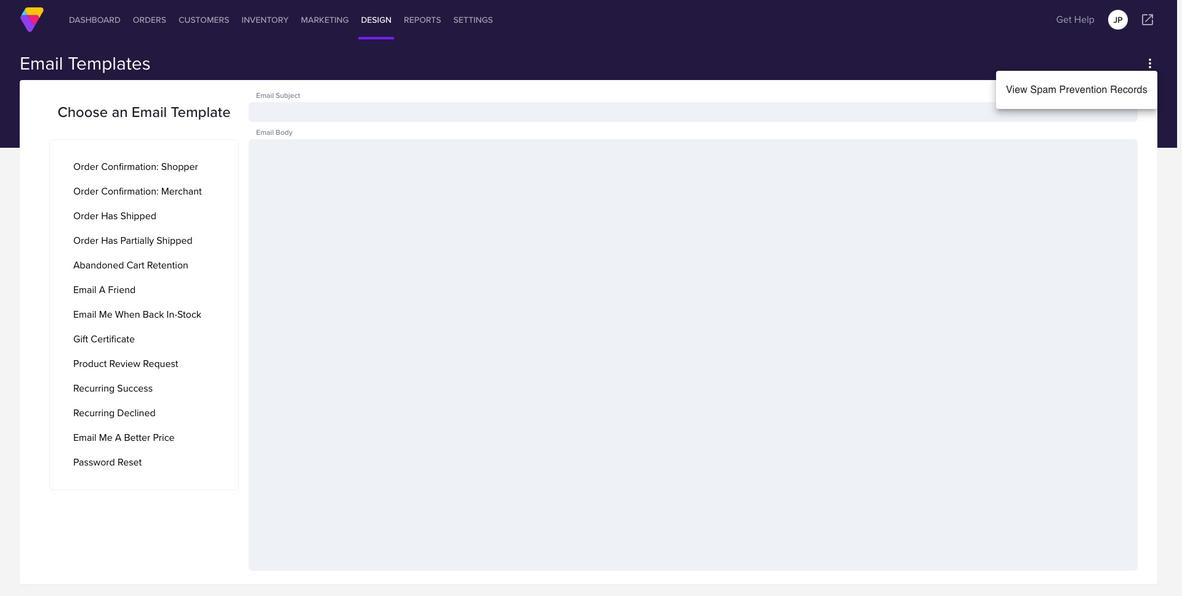 Task type: vqa. For each thing, say whether or not it's contained in the screenshot.
Order Confirmation: Merchant
yes



Task type: locate. For each thing, give the bounding box(es) containing it.
has down order has shipped
[[101, 233, 118, 247]]

shipped up retention
[[157, 233, 192, 247]]

order has shipped
[[73, 208, 156, 223]]

order
[[73, 159, 99, 173], [73, 184, 99, 198], [73, 208, 99, 223], [73, 233, 99, 247]]

spam
[[1030, 84, 1057, 95]]

email for email body
[[256, 127, 274, 137]]

confirmation: inside order confirmation: shopper button
[[101, 159, 159, 173]]

0 horizontal spatial a
[[99, 282, 105, 296]]

order confirmation: shopper button
[[67, 157, 221, 176]]

email down volusion-logo link on the top of the page
[[20, 50, 63, 76]]

1 has from the top
[[101, 208, 118, 223]]

email down abandoned
[[73, 282, 96, 296]]

product
[[73, 356, 107, 370]]

1 vertical spatial confirmation:
[[101, 184, 159, 198]]

order for order has shipped
[[73, 208, 99, 223]]

recurring inside button
[[73, 381, 115, 395]]

a left friend
[[99, 282, 105, 296]]

inventory button
[[239, 0, 291, 39]]

me up password reset at the bottom
[[99, 430, 113, 444]]

choose
[[57, 101, 108, 122]]

email body
[[256, 127, 293, 137]]

recurring
[[73, 381, 115, 395], [73, 405, 115, 420]]

recurring declined button
[[67, 403, 221, 423]]

dashboard
[[69, 14, 121, 26]]

records
[[1110, 84, 1148, 95]]

0 vertical spatial has
[[101, 208, 118, 223]]

partially
[[120, 233, 154, 247]]

declined
[[117, 405, 156, 420]]

email up password
[[73, 430, 96, 444]]

0 vertical spatial a
[[99, 282, 105, 296]]

email me a better price
[[73, 430, 175, 444]]

jp
[[1113, 14, 1123, 26]]

0 vertical spatial me
[[99, 307, 113, 321]]

customers
[[179, 14, 229, 26]]

shopper
[[161, 159, 198, 173]]

subject
[[276, 90, 300, 100]]

me inside button
[[99, 430, 113, 444]]

dashboard image
[[20, 7, 44, 32]]

1 horizontal spatial a
[[115, 430, 122, 444]]

help
[[1074, 12, 1095, 26]]

retention
[[147, 258, 188, 272]]

2 has from the top
[[101, 233, 118, 247]]

template
[[171, 101, 231, 122]]

abandoned cart retention button
[[67, 255, 221, 275]]

password
[[73, 455, 115, 469]]

email left subject
[[256, 90, 274, 100]]

1 vertical spatial recurring
[[73, 405, 115, 420]]

in-
[[167, 307, 177, 321]]

get
[[1056, 12, 1072, 26]]

confirmation: up order confirmation: merchant
[[101, 159, 159, 173]]

certificate
[[91, 332, 135, 346]]

email up gift in the bottom of the page
[[73, 307, 96, 321]]

confirmation: for shopper
[[101, 159, 159, 173]]

email me a better price button
[[67, 428, 221, 447]]

me for when
[[99, 307, 113, 321]]

recurring down "product"
[[73, 381, 115, 395]]

confirmation:
[[101, 159, 159, 173], [101, 184, 159, 198]]

3 order from the top
[[73, 208, 99, 223]]

email for email subject
[[256, 90, 274, 100]]

reports
[[404, 14, 441, 26]]

email for email templates
[[20, 50, 63, 76]]

has for shipped
[[101, 208, 118, 223]]

gift
[[73, 332, 88, 346]]

has
[[101, 208, 118, 223], [101, 233, 118, 247]]

confirmation: inside order confirmation: merchant button
[[101, 184, 159, 198]]

has for partially
[[101, 233, 118, 247]]

order for order has partially shipped
[[73, 233, 99, 247]]

email inside button
[[73, 430, 96, 444]]

cart
[[127, 258, 145, 272]]

order inside button
[[73, 184, 99, 198]]

merchant
[[161, 184, 202, 198]]

view spam prevention records menu item
[[996, 76, 1157, 104]]

templates
[[68, 50, 151, 76]]

1 vertical spatial me
[[99, 430, 113, 444]]

email subject
[[256, 90, 300, 100]]

order has partially shipped button
[[67, 231, 221, 250]]

0 vertical spatial recurring
[[73, 381, 115, 395]]

order for order confirmation: shopper
[[73, 159, 99, 173]]

0 vertical spatial shipped
[[120, 208, 156, 223]]

2 recurring from the top
[[73, 405, 115, 420]]

recurring down the recurring success
[[73, 405, 115, 420]]

1 order from the top
[[73, 159, 99, 173]]

email left body
[[256, 127, 274, 137]]

choose an email template
[[57, 101, 231, 122]]

Email Subject text field
[[249, 102, 1138, 122]]

recurring success
[[73, 381, 153, 395]]

email
[[20, 50, 63, 76], [256, 90, 274, 100], [132, 101, 167, 122], [256, 127, 274, 137], [73, 282, 96, 296], [73, 307, 96, 321], [73, 430, 96, 444]]

order confirmation: merchant
[[73, 184, 202, 198]]

order for order confirmation: merchant
[[73, 184, 99, 198]]

0 vertical spatial confirmation:
[[101, 159, 159, 173]]

confirmation: down order confirmation: shopper
[[101, 184, 159, 198]]

0 horizontal spatial shipped
[[120, 208, 156, 223]]

has up order has partially shipped
[[101, 208, 118, 223]]

1 confirmation: from the top
[[101, 159, 159, 173]]

email a friend
[[73, 282, 136, 296]]

product review request button
[[67, 354, 221, 373]]

me
[[99, 307, 113, 321], [99, 430, 113, 444]]

body
[[276, 127, 293, 137]]

recurring inside button
[[73, 405, 115, 420]]

better
[[124, 430, 150, 444]]

4 order from the top
[[73, 233, 99, 247]]

2 confirmation: from the top
[[101, 184, 159, 198]]

email inside button
[[73, 307, 96, 321]]

product review request
[[73, 356, 178, 370]]

1 me from the top
[[99, 307, 113, 321]]

1 vertical spatial shipped
[[157, 233, 192, 247]]

shipped
[[120, 208, 156, 223], [157, 233, 192, 247]]

dashboard link
[[66, 0, 123, 39]]

design
[[361, 14, 392, 26]]

email inside button
[[73, 282, 96, 296]]

me for a
[[99, 430, 113, 444]]

volusion-logo link
[[20, 7, 44, 32]]

email for email me when back in-stock
[[73, 307, 96, 321]]

me inside button
[[99, 307, 113, 321]]

when
[[115, 307, 140, 321]]

view spam prevention records
[[1006, 84, 1148, 95]]

me left when
[[99, 307, 113, 321]]

order has shipped button
[[67, 206, 221, 226]]

1 vertical spatial has
[[101, 233, 118, 247]]

reset
[[118, 455, 142, 469]]

1 vertical spatial a
[[115, 430, 122, 444]]

2 me from the top
[[99, 430, 113, 444]]

confirmation: for merchant
[[101, 184, 159, 198]]

a
[[99, 282, 105, 296], [115, 430, 122, 444]]

1 recurring from the top
[[73, 381, 115, 395]]

2 order from the top
[[73, 184, 99, 198]]

price
[[153, 430, 175, 444]]

a left better
[[115, 430, 122, 444]]

get help
[[1056, 12, 1095, 26]]

shipped down order confirmation: merchant
[[120, 208, 156, 223]]



Task type: describe. For each thing, give the bounding box(es) containing it.
1 horizontal spatial shipped
[[157, 233, 192, 247]]

gift certificate
[[73, 332, 135, 346]]

design button
[[359, 0, 394, 39]]

request
[[143, 356, 178, 370]]

settings button
[[451, 0, 495, 39]]

abandoned cart retention
[[73, 258, 188, 272]]

order confirmation: shopper
[[73, 159, 198, 173]]

email me when back in-stock button
[[67, 304, 221, 324]]

email right an
[[132, 101, 167, 122]]

get help link
[[1053, 7, 1098, 32]]

a inside button
[[99, 282, 105, 296]]

back
[[143, 307, 164, 321]]

review
[[109, 356, 140, 370]]

marketing
[[301, 14, 349, 26]]

email for email me a better price
[[73, 430, 96, 444]]

success
[[117, 381, 153, 395]]

email a friend button
[[67, 280, 221, 300]]

prevention
[[1059, 84, 1107, 95]]

recurring declined
[[73, 405, 156, 420]]

email templates
[[20, 50, 151, 76]]

email for email a friend
[[73, 282, 96, 296]]

friend
[[108, 282, 136, 296]]

recurring for recurring success
[[73, 381, 115, 395]]

order confirmation: merchant button
[[67, 181, 221, 201]]

email me when back in-stock
[[73, 307, 201, 321]]

abandoned
[[73, 258, 124, 272]]

reports button
[[401, 0, 444, 39]]

settings
[[454, 14, 493, 26]]

inventory
[[242, 14, 289, 26]]

password reset button
[[67, 452, 221, 472]]

password reset
[[73, 455, 142, 469]]

a inside button
[[115, 430, 122, 444]]

view
[[1006, 84, 1028, 95]]

jp link
[[1108, 10, 1128, 30]]

order has partially shipped
[[73, 233, 192, 247]]

gift certificate button
[[67, 329, 221, 349]]

recurring success button
[[67, 378, 221, 398]]

orders button
[[130, 0, 169, 39]]

recurring for recurring declined
[[73, 405, 115, 420]]

marketing button
[[299, 0, 351, 39]]

an
[[112, 101, 128, 122]]

stock
[[177, 307, 201, 321]]

customers button
[[176, 0, 232, 39]]

Email Body text field
[[249, 139, 1138, 571]]

orders
[[133, 14, 166, 26]]



